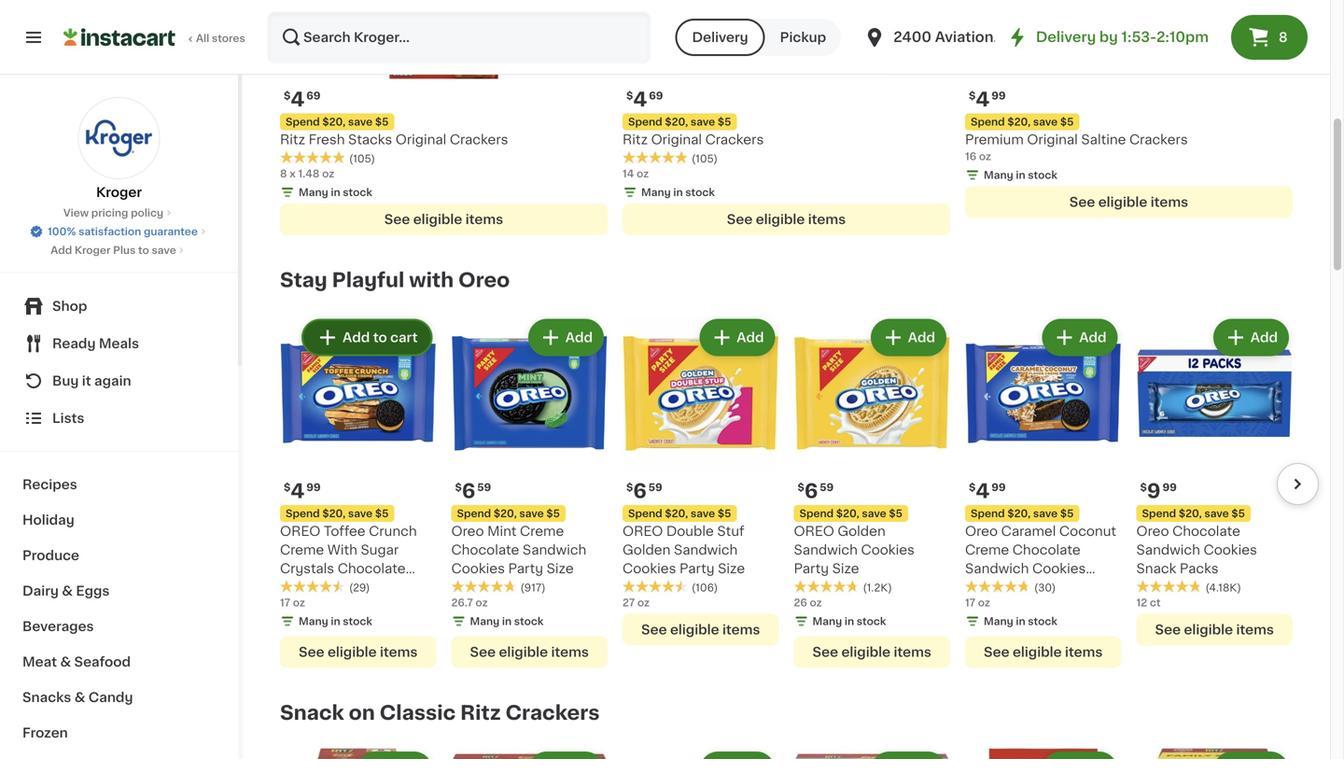 Task type: locate. For each thing, give the bounding box(es) containing it.
many in stock down 26.7 oz
[[470, 616, 544, 626]]

1 $ 6 59 from the left
[[455, 481, 491, 501]]

kroger up "view pricing policy" link
[[96, 186, 142, 199]]

kroger logo image
[[78, 97, 160, 179]]

$20, up 'mint'
[[494, 508, 517, 519]]

8 for 8 x 1.48 oz
[[280, 168, 287, 179]]

save down guarantee
[[152, 245, 176, 255]]

0 horizontal spatial ritz
[[280, 133, 305, 146]]

2 add button from the left
[[701, 321, 774, 354]]

2 horizontal spatial $ 6 59
[[798, 481, 834, 501]]

$5 for premium original saltine crackers
[[1061, 117, 1074, 127]]

ready meals link
[[11, 325, 227, 362]]

party inside oreo mint creme chocolate sandwich cookies party size
[[508, 562, 543, 575]]

1 17 from the left
[[280, 597, 290, 608]]

2 original from the left
[[651, 133, 702, 146]]

(105) down stacks
[[349, 154, 375, 164]]

see eligible items button for oreo mint creme chocolate sandwich cookies party size
[[451, 636, 608, 668]]

holiday
[[22, 514, 74, 527]]

69 up fresh
[[306, 90, 321, 101]]

spend down '$ 9 99'
[[1142, 508, 1177, 519]]

1 horizontal spatial 17
[[965, 597, 976, 608]]

$20,
[[322, 117, 346, 127], [665, 117, 688, 127], [1008, 117, 1031, 127], [322, 508, 346, 519], [494, 508, 517, 519], [665, 508, 688, 519], [836, 508, 860, 519], [1008, 508, 1031, 519], [1179, 508, 1202, 519]]

$ 4 99 up caramel
[[969, 481, 1006, 501]]

0 vertical spatial golden
[[838, 525, 886, 538]]

see eligible items button for oreo caramel coconut creme chocolate sandwich cookies family size
[[965, 636, 1122, 668]]

snack on classic ritz crackers
[[280, 703, 600, 723]]

99 inside '$ 9 99'
[[1163, 482, 1177, 492]]

0 horizontal spatial delivery
[[692, 31, 748, 44]]

(917)
[[521, 582, 546, 593]]

1 add button from the left
[[530, 321, 602, 354]]

4 for oreo toffee crunch creme with sugar crystals chocolate sandwich cookies family size
[[291, 481, 305, 501]]

8 for 8
[[1279, 31, 1288, 44]]

0 vertical spatial item carousel region
[[280, 0, 1319, 239]]

$ inside '$ 9 99'
[[1140, 482, 1147, 492]]

save up stacks
[[348, 117, 373, 127]]

0 horizontal spatial $ 4 69
[[284, 90, 321, 109]]

$ 4 99 inside page 1 of 5 group
[[969, 90, 1006, 109]]

1 horizontal spatial ritz
[[460, 703, 501, 723]]

(105) for crackers
[[692, 154, 718, 164]]

creme inside "oreo toffee crunch creme with sugar crystals chocolate sandwich cookies family size"
[[280, 543, 324, 556]]

see for oreo chocolate sandwich cookies snack packs
[[1155, 623, 1181, 636]]

spend up ritz original crackers
[[628, 117, 663, 127]]

oz right 26
[[810, 597, 822, 608]]

oreo
[[458, 270, 510, 290], [451, 525, 484, 538], [965, 525, 998, 538], [1137, 525, 1169, 538]]

product group
[[280, 315, 436, 668], [451, 315, 608, 668], [623, 315, 779, 645], [794, 315, 950, 668], [965, 315, 1122, 668], [1137, 315, 1293, 645], [280, 748, 436, 759], [451, 748, 608, 759], [623, 748, 779, 759], [794, 748, 950, 759], [965, 748, 1122, 759], [1137, 748, 1293, 759]]

Search field
[[269, 13, 649, 62]]

$20, up caramel
[[1008, 508, 1031, 519]]

& inside the meat & seafood "link"
[[60, 655, 71, 668]]

$5 for oreo caramel coconut creme chocolate sandwich cookies family size
[[1061, 508, 1074, 519]]

spend $20, save $5 for oreo chocolate sandwich cookies snack packs
[[1142, 508, 1245, 519]]

sandwich down caramel
[[965, 562, 1029, 575]]

0 horizontal spatial snack
[[280, 703, 344, 723]]

oreo inside the oreo chocolate sandwich cookies snack packs
[[1137, 525, 1169, 538]]

buy it again
[[52, 374, 131, 387]]

cookies inside oreo caramel coconut creme chocolate sandwich cookies family size
[[1033, 562, 1086, 575]]

oz for oreo mint creme chocolate sandwich cookies party size
[[476, 597, 488, 608]]

0 horizontal spatial golden
[[623, 543, 671, 556]]

size inside oreo caramel coconut creme chocolate sandwich cookies family size
[[1012, 581, 1039, 594]]

oz right 27
[[638, 597, 650, 608]]

$20, for oreo golden sandwich cookies party size
[[836, 508, 860, 519]]

1 party from the left
[[508, 562, 543, 575]]

17 down oreo caramel coconut creme chocolate sandwich cookies family size
[[965, 597, 976, 608]]

69 for fresh
[[306, 90, 321, 101]]

59 up oreo double stuf golden sandwich cookies party size
[[649, 482, 663, 492]]

party up (106)
[[680, 562, 715, 575]]

items for oreo double stuf golden sandwich cookies party size
[[723, 623, 760, 636]]

recipes
[[22, 478, 77, 491]]

delivery inside button
[[692, 31, 748, 44]]

save up caramel
[[1033, 508, 1058, 519]]

stock down stacks
[[343, 187, 372, 197]]

in for oreo caramel coconut creme chocolate sandwich cookies family size
[[1016, 616, 1026, 626]]

ritz for ritz original crackers
[[623, 133, 648, 146]]

party up 26 oz
[[794, 562, 829, 575]]

oreo down 9
[[1137, 525, 1169, 538]]

creme up crystals
[[280, 543, 324, 556]]

buy
[[52, 374, 79, 387]]

(105)
[[349, 154, 375, 164], [692, 154, 718, 164]]

add button for oreo golden sandwich cookies party size
[[873, 321, 945, 354]]

oreo left 'mint'
[[451, 525, 484, 538]]

$5 up crunch
[[375, 508, 389, 519]]

stock down ritz original crackers
[[686, 187, 715, 197]]

2 (105) from the left
[[692, 154, 718, 164]]

sugar
[[361, 543, 399, 556]]

in
[[1016, 170, 1026, 180], [331, 187, 340, 197], [673, 187, 683, 197], [331, 616, 340, 626], [502, 616, 512, 626], [845, 616, 854, 626], [1016, 616, 1026, 626]]

0 horizontal spatial 17 oz
[[280, 597, 305, 608]]

1.48
[[298, 168, 320, 179]]

spend up 'mint'
[[457, 508, 491, 519]]

meat
[[22, 655, 57, 668]]

2 59 from the left
[[649, 482, 663, 492]]

oreo inside oreo mint creme chocolate sandwich cookies party size
[[451, 525, 484, 538]]

creme right 'mint'
[[520, 525, 564, 538]]

2 $ 4 69 from the left
[[626, 90, 663, 109]]

99 up premium
[[992, 90, 1006, 101]]

sandwich up packs
[[1137, 543, 1201, 556]]

kroger
[[96, 186, 142, 199], [75, 245, 111, 255]]

with
[[328, 543, 358, 556]]

1 vertical spatial &
[[60, 655, 71, 668]]

party
[[508, 562, 543, 575], [680, 562, 715, 575], [794, 562, 829, 575]]

26
[[794, 597, 807, 608]]

spend up crystals
[[286, 508, 320, 519]]

3 add button from the left
[[873, 321, 945, 354]]

oz right 14
[[637, 168, 649, 179]]

(30)
[[1034, 582, 1056, 593]]

item carousel region
[[280, 0, 1319, 239], [254, 308, 1319, 679]]

2 vertical spatial &
[[74, 691, 85, 704]]

0 horizontal spatial 8
[[280, 168, 287, 179]]

creme down caramel
[[965, 543, 1010, 556]]

cookies inside oreo double stuf golden sandwich cookies party size
[[623, 562, 676, 575]]

golden inside oreo double stuf golden sandwich cookies party size
[[623, 543, 671, 556]]

snack
[[1137, 562, 1177, 575], [280, 703, 344, 723]]

oreo inside oreo double stuf golden sandwich cookies party size
[[623, 525, 663, 538]]

100%
[[48, 226, 76, 237]]

aviation
[[935, 30, 994, 44]]

3 original from the left
[[1027, 133, 1078, 146]]

17 oz down oreo caramel coconut creme chocolate sandwich cookies family size
[[965, 597, 991, 608]]

delivery by 1:53-2:10pm
[[1036, 30, 1209, 44]]

$20, up oreo golden sandwich cookies party size at the right of the page
[[836, 508, 860, 519]]

oz for oreo golden sandwich cookies party size
[[810, 597, 822, 608]]

$ 6 59 up oreo double stuf golden sandwich cookies party size
[[626, 481, 663, 501]]

many in stock for oreo golden sandwich cookies party size
[[813, 616, 886, 626]]

3 party from the left
[[794, 562, 829, 575]]

dairy & eggs link
[[11, 573, 227, 609]]

sandwich down double on the bottom of page
[[674, 543, 738, 556]]

&
[[62, 584, 73, 598], [60, 655, 71, 668], [74, 691, 85, 704]]

0 horizontal spatial to
[[138, 245, 149, 255]]

$ 6 59 for golden
[[798, 481, 834, 501]]

premium original saltine crackers 16 oz
[[965, 133, 1188, 161]]

2 horizontal spatial 59
[[820, 482, 834, 492]]

instacart logo image
[[63, 26, 176, 49]]

3 oreo from the left
[[794, 525, 834, 538]]

stock for oreo toffee crunch creme with sugar crystals chocolate sandwich cookies family size
[[343, 616, 372, 626]]

oreo for oreo toffee crunch creme with sugar crystals chocolate sandwich cookies family size
[[280, 525, 321, 538]]

1 horizontal spatial $ 4 69
[[626, 90, 663, 109]]

2 horizontal spatial creme
[[965, 543, 1010, 556]]

$20, for oreo double stuf golden sandwich cookies party size
[[665, 508, 688, 519]]

spend $20, save $5
[[286, 117, 389, 127], [628, 117, 731, 127], [971, 117, 1074, 127], [286, 508, 389, 519], [457, 508, 560, 519], [628, 508, 731, 519], [800, 508, 903, 519], [971, 508, 1074, 519], [1142, 508, 1245, 519]]

$20, for ritz fresh stacks original crackers
[[322, 117, 346, 127]]

(106)
[[692, 582, 718, 593]]

2 horizontal spatial party
[[794, 562, 829, 575]]

& right meat
[[60, 655, 71, 668]]

oz right 1.48
[[322, 168, 334, 179]]

with
[[409, 270, 454, 290]]

6 up oreo mint creme chocolate sandwich cookies party size
[[462, 481, 475, 501]]

save up the oreo chocolate sandwich cookies snack packs
[[1205, 508, 1229, 519]]

view pricing policy
[[63, 208, 163, 218]]

add button for oreo double stuf golden sandwich cookies party size
[[701, 321, 774, 354]]

1 horizontal spatial original
[[651, 133, 702, 146]]

1 (105) from the left
[[349, 154, 375, 164]]

1 vertical spatial to
[[373, 331, 387, 344]]

$ for ritz fresh stacks original crackers
[[284, 90, 291, 101]]

playful
[[332, 270, 405, 290]]

service type group
[[676, 19, 841, 56]]

0 vertical spatial snack
[[1137, 562, 1177, 575]]

see eligible items for oreo chocolate sandwich cookies snack packs
[[1155, 623, 1274, 636]]

cookies up (30)
[[1033, 562, 1086, 575]]

stock
[[1028, 170, 1058, 180], [343, 187, 372, 197], [686, 187, 715, 197], [343, 616, 372, 626], [514, 616, 544, 626], [857, 616, 886, 626], [1028, 616, 1058, 626]]

many for oreo caramel coconut creme chocolate sandwich cookies family size
[[984, 616, 1014, 626]]

frozen
[[22, 726, 68, 739]]

$ 4 69
[[284, 90, 321, 109], [626, 90, 663, 109]]

oreo inside oreo caramel coconut creme chocolate sandwich cookies family size
[[965, 525, 998, 538]]

1 vertical spatial 8
[[280, 168, 287, 179]]

creme inside oreo caramel coconut creme chocolate sandwich cookies family size
[[965, 543, 1010, 556]]

sandwich inside "oreo toffee crunch creme with sugar crystals chocolate sandwich cookies family size"
[[280, 581, 344, 594]]

12 ct
[[1137, 597, 1161, 608]]

size inside oreo double stuf golden sandwich cookies party size
[[718, 562, 745, 575]]

$5 up oreo mint creme chocolate sandwich cookies party size
[[547, 508, 560, 519]]

None search field
[[267, 11, 651, 63]]

page 1 of 5 group
[[280, 0, 1293, 239]]

spend up premium
[[971, 117, 1005, 127]]

2 horizontal spatial oreo
[[794, 525, 834, 538]]

$ 4 99 up crystals
[[284, 481, 321, 501]]

1 17 oz from the left
[[280, 597, 305, 608]]

2400
[[894, 30, 932, 44]]

save for oreo caramel coconut creme chocolate sandwich cookies family size
[[1033, 508, 1058, 519]]

1 oreo from the left
[[280, 525, 321, 538]]

stock for oreo mint creme chocolate sandwich cookies party size
[[514, 616, 544, 626]]

99 right 9
[[1163, 482, 1177, 492]]

oreo left caramel
[[965, 525, 998, 538]]

$20, for oreo chocolate sandwich cookies snack packs
[[1179, 508, 1202, 519]]

1 horizontal spatial family
[[965, 581, 1008, 594]]

cookies
[[861, 543, 915, 556], [1204, 543, 1258, 556], [451, 562, 505, 575], [623, 562, 676, 575], [1033, 562, 1086, 575], [347, 581, 401, 594]]

8 button
[[1231, 15, 1308, 60]]

3 6 from the left
[[805, 481, 818, 501]]

save
[[348, 117, 373, 127], [691, 117, 715, 127], [1033, 117, 1058, 127], [152, 245, 176, 255], [348, 508, 373, 519], [520, 508, 544, 519], [691, 508, 715, 519], [862, 508, 887, 519], [1033, 508, 1058, 519], [1205, 508, 1229, 519]]

1 horizontal spatial 69
[[649, 90, 663, 101]]

1 vertical spatial snack
[[280, 703, 344, 723]]

& inside 'snacks & candy' link
[[74, 691, 85, 704]]

1:53-
[[1122, 30, 1157, 44]]

$20, up the oreo chocolate sandwich cookies snack packs
[[1179, 508, 1202, 519]]

spend for ritz original crackers
[[628, 117, 663, 127]]

4 up ritz original crackers
[[633, 90, 647, 109]]

1 horizontal spatial oreo
[[623, 525, 663, 538]]

(4.18k)
[[1206, 582, 1242, 593]]

golden up (1.2k)
[[838, 525, 886, 538]]

sandwich up 26 oz
[[794, 543, 858, 556]]

2 horizontal spatial 6
[[805, 481, 818, 501]]

1 horizontal spatial 17 oz
[[965, 597, 991, 608]]

1 6 from the left
[[462, 481, 475, 501]]

stock down (1.2k)
[[857, 616, 886, 626]]

eligible for oreo caramel coconut creme chocolate sandwich cookies family size
[[1013, 645, 1062, 659]]

in down oreo caramel coconut creme chocolate sandwich cookies family size
[[1016, 616, 1026, 626]]

0 horizontal spatial oreo
[[280, 525, 321, 538]]

2 party from the left
[[680, 562, 715, 575]]

spend $20, save $5 up double on the bottom of page
[[628, 508, 731, 519]]

oreo golden sandwich cookies party size
[[794, 525, 915, 575]]

saltine
[[1082, 133, 1126, 146]]

4
[[291, 90, 305, 109], [633, 90, 647, 109], [976, 90, 990, 109], [291, 481, 305, 501], [976, 481, 990, 501]]

cookies up (1.2k)
[[861, 543, 915, 556]]

many down crystals
[[299, 616, 328, 626]]

0 horizontal spatial $ 6 59
[[455, 481, 491, 501]]

$ 4 69 for fresh
[[284, 90, 321, 109]]

oreo inside "oreo toffee crunch creme with sugar crystals chocolate sandwich cookies family size"
[[280, 525, 321, 538]]

0 horizontal spatial 59
[[477, 482, 491, 492]]

8 inside button
[[1279, 31, 1288, 44]]

$ for oreo mint creme chocolate sandwich cookies party size
[[455, 482, 462, 492]]

sandwich inside oreo golden sandwich cookies party size
[[794, 543, 858, 556]]

add kroger plus to save link
[[51, 243, 187, 258]]

to right plus
[[138, 245, 149, 255]]

0 horizontal spatial family
[[280, 599, 323, 612]]

stock for ritz fresh stacks original crackers
[[343, 187, 372, 197]]

2 $ 6 59 from the left
[[626, 481, 663, 501]]

save up "premium original saltine crackers 16 oz" on the right top of the page
[[1033, 117, 1058, 127]]

oreo caramel coconut creme chocolate sandwich cookies family size
[[965, 525, 1117, 594]]

many in stock down premium
[[984, 170, 1058, 180]]

delivery left pickup
[[692, 31, 748, 44]]

2 69 from the left
[[649, 90, 663, 101]]

69 for original
[[649, 90, 663, 101]]

spend $20, save $5 up premium
[[971, 117, 1074, 127]]

spend up oreo double stuf golden sandwich cookies party size
[[628, 508, 663, 519]]

1 horizontal spatial to
[[373, 331, 387, 344]]

2 horizontal spatial ritz
[[623, 133, 648, 146]]

3 59 from the left
[[820, 482, 834, 492]]

crackers
[[450, 133, 508, 146], [705, 133, 764, 146], [1130, 133, 1188, 146], [506, 703, 600, 723]]

$5 for ritz original crackers
[[718, 117, 731, 127]]

$ 4 69 up ritz original crackers
[[626, 90, 663, 109]]

0 horizontal spatial 69
[[306, 90, 321, 101]]

$ for oreo caramel coconut creme chocolate sandwich cookies family size
[[969, 482, 976, 492]]

save for oreo toffee crunch creme with sugar crystals chocolate sandwich cookies family size
[[348, 508, 373, 519]]

spend $20, save $5 for ritz original crackers
[[628, 117, 731, 127]]

stock for ritz original crackers
[[686, 187, 715, 197]]

27 oz
[[623, 597, 650, 608]]

spend $20, save $5 for oreo toffee crunch creme with sugar crystals chocolate sandwich cookies family size
[[286, 508, 389, 519]]

view
[[63, 208, 89, 218]]

2 17 oz from the left
[[965, 597, 991, 608]]

0 vertical spatial family
[[965, 581, 1008, 594]]

1 horizontal spatial snack
[[1137, 562, 1177, 575]]

8 inside page 1 of 5 group
[[280, 168, 287, 179]]

oz right 16
[[979, 151, 992, 161]]

chocolate down sugar
[[338, 562, 406, 575]]

party inside oreo double stuf golden sandwich cookies party size
[[680, 562, 715, 575]]

spend for premium original saltine crackers
[[971, 117, 1005, 127]]

kroger down satisfaction
[[75, 245, 111, 255]]

in down oreo mint creme chocolate sandwich cookies party size
[[502, 616, 512, 626]]

oreo
[[280, 525, 321, 538], [623, 525, 663, 538], [794, 525, 834, 538]]

4 for ritz original crackers
[[633, 90, 647, 109]]

0 horizontal spatial creme
[[280, 543, 324, 556]]

$20, for oreo caramel coconut creme chocolate sandwich cookies family size
[[1008, 508, 1031, 519]]

1 59 from the left
[[477, 482, 491, 492]]

spend $20, save $5 up fresh
[[286, 117, 389, 127]]

$ 4 99 for oreo caramel coconut creme chocolate sandwich cookies family size
[[969, 481, 1006, 501]]

party for golden
[[680, 562, 715, 575]]

1 vertical spatial family
[[280, 599, 323, 612]]

$5 up oreo golden sandwich cookies party size at the right of the page
[[889, 508, 903, 519]]

2400 aviation dr button
[[864, 11, 1015, 63]]

original for premium original saltine crackers 16 oz
[[1027, 133, 1078, 146]]

4 for premium original saltine crackers
[[976, 90, 990, 109]]

sandwich inside oreo double stuf golden sandwich cookies party size
[[674, 543, 738, 556]]

family
[[965, 581, 1008, 594], [280, 599, 323, 612]]

69
[[306, 90, 321, 101], [649, 90, 663, 101]]

0 horizontal spatial party
[[508, 562, 543, 575]]

see eligible items button for oreo double stuf golden sandwich cookies party size
[[623, 614, 779, 645]]

chocolate down 'mint'
[[451, 543, 519, 556]]

3 $ 6 59 from the left
[[798, 481, 834, 501]]

0 horizontal spatial (105)
[[349, 154, 375, 164]]

0 vertical spatial kroger
[[96, 186, 142, 199]]

2 oreo from the left
[[623, 525, 663, 538]]

0 vertical spatial &
[[62, 584, 73, 598]]

many in stock down (29) at the bottom left of the page
[[299, 616, 372, 626]]

packs
[[1180, 562, 1219, 575]]

1 horizontal spatial creme
[[520, 525, 564, 538]]

& inside dairy & eggs link
[[62, 584, 73, 598]]

chocolate inside oreo mint creme chocolate sandwich cookies party size
[[451, 543, 519, 556]]

4 up premium
[[976, 90, 990, 109]]

$5 up coconut on the right of the page
[[1061, 508, 1074, 519]]

to left the cart
[[373, 331, 387, 344]]

$20, up fresh
[[322, 117, 346, 127]]

4 up oreo caramel coconut creme chocolate sandwich cookies family size
[[976, 481, 990, 501]]

spend up fresh
[[286, 117, 320, 127]]

oreo for oreo golden sandwich cookies party size
[[794, 525, 834, 538]]

1 vertical spatial kroger
[[75, 245, 111, 255]]

original inside "premium original saltine crackers 16 oz"
[[1027, 133, 1078, 146]]

oz down oreo caramel coconut creme chocolate sandwich cookies family size
[[978, 597, 991, 608]]

family inside "oreo toffee crunch creme with sugar crystals chocolate sandwich cookies family size"
[[280, 599, 323, 612]]

$5 up 'stuf'
[[718, 508, 731, 519]]

(1.2k)
[[863, 582, 892, 593]]

0 horizontal spatial original
[[396, 133, 447, 146]]

1 vertical spatial golden
[[623, 543, 671, 556]]

many in stock down 1.48
[[299, 187, 372, 197]]

many in stock down (30)
[[984, 616, 1058, 626]]

$5 up the oreo chocolate sandwich cookies snack packs
[[1232, 508, 1245, 519]]

policy
[[131, 208, 163, 218]]

4 for oreo caramel coconut creme chocolate sandwich cookies family size
[[976, 481, 990, 501]]

plus
[[113, 245, 136, 255]]

59 for double
[[649, 482, 663, 492]]

1 $ 4 69 from the left
[[284, 90, 321, 109]]

again
[[94, 374, 131, 387]]

snack inside the oreo chocolate sandwich cookies snack packs
[[1137, 562, 1177, 575]]

1 horizontal spatial golden
[[838, 525, 886, 538]]

2:10pm
[[1157, 30, 1209, 44]]

see eligible items
[[1070, 196, 1189, 209], [384, 213, 503, 226], [727, 213, 846, 226], [641, 623, 760, 636], [1155, 623, 1274, 636], [299, 645, 418, 659], [470, 645, 589, 659], [813, 645, 932, 659], [984, 645, 1103, 659]]

oreo mint creme chocolate sandwich cookies party size
[[451, 525, 587, 575]]

6 up oreo golden sandwich cookies party size at the right of the page
[[805, 481, 818, 501]]

4 add button from the left
[[1044, 321, 1116, 354]]

$20, for ritz original crackers
[[665, 117, 688, 127]]

ritz up 14 oz
[[623, 133, 648, 146]]

oz
[[979, 151, 992, 161], [322, 168, 334, 179], [637, 168, 649, 179], [293, 597, 305, 608], [476, 597, 488, 608], [638, 597, 650, 608], [810, 597, 822, 608], [978, 597, 991, 608]]

cookies inside oreo golden sandwich cookies party size
[[861, 543, 915, 556]]

save for oreo double stuf golden sandwich cookies party size
[[691, 508, 715, 519]]

many in stock for ritz fresh stacks original crackers
[[299, 187, 372, 197]]

(105) for stacks
[[349, 154, 375, 164]]

1 horizontal spatial 8
[[1279, 31, 1288, 44]]

1 horizontal spatial delivery
[[1036, 30, 1096, 44]]

add for oreo mint creme chocolate sandwich cookies party size
[[566, 331, 593, 344]]

1 horizontal spatial $ 6 59
[[626, 481, 663, 501]]

2 horizontal spatial original
[[1027, 133, 1078, 146]]

1 69 from the left
[[306, 90, 321, 101]]

99 up caramel
[[992, 482, 1006, 492]]

cookies up packs
[[1204, 543, 1258, 556]]

spend $20, save $5 up caramel
[[971, 508, 1074, 519]]

golden
[[838, 525, 886, 538], [623, 543, 671, 556]]

eligible
[[1099, 196, 1148, 209], [413, 213, 462, 226], [756, 213, 805, 226], [670, 623, 719, 636], [1184, 623, 1233, 636], [328, 645, 377, 659], [499, 645, 548, 659], [842, 645, 891, 659], [1013, 645, 1062, 659]]

ritz up x
[[280, 133, 305, 146]]

0 horizontal spatial 6
[[462, 481, 475, 501]]

original
[[396, 133, 447, 146], [651, 133, 702, 146], [1027, 133, 1078, 146]]

$ for ritz original crackers
[[626, 90, 633, 101]]

2 6 from the left
[[633, 481, 647, 501]]

save up oreo mint creme chocolate sandwich cookies party size
[[520, 508, 544, 519]]

spend $20, save $5 for premium original saltine crackers
[[971, 117, 1074, 127]]

$20, up ritz original crackers
[[665, 117, 688, 127]]

snacks & candy
[[22, 691, 133, 704]]

0 vertical spatial 8
[[1279, 31, 1288, 44]]

$20, up premium
[[1008, 117, 1031, 127]]

in down oreo golden sandwich cookies party size at the right of the page
[[845, 616, 854, 626]]

add for oreo chocolate sandwich cookies snack packs
[[1251, 331, 1278, 344]]

$5
[[375, 117, 389, 127], [718, 117, 731, 127], [1061, 117, 1074, 127], [375, 508, 389, 519], [547, 508, 560, 519], [718, 508, 731, 519], [889, 508, 903, 519], [1061, 508, 1074, 519], [1232, 508, 1245, 519]]

golden inside oreo golden sandwich cookies party size
[[838, 525, 886, 538]]

family inside oreo caramel coconut creme chocolate sandwich cookies family size
[[965, 581, 1008, 594]]

see eligible items button
[[965, 186, 1293, 218], [280, 203, 608, 235], [623, 203, 950, 235], [623, 614, 779, 645], [1137, 614, 1293, 645], [280, 636, 436, 668], [451, 636, 608, 668], [794, 636, 950, 668], [965, 636, 1122, 668]]

ready meals button
[[11, 325, 227, 362]]

69 up ritz original crackers
[[649, 90, 663, 101]]

many for oreo golden sandwich cookies party size
[[813, 616, 842, 626]]

5 add button from the left
[[1215, 321, 1288, 354]]

1 horizontal spatial party
[[680, 562, 715, 575]]

1 horizontal spatial (105)
[[692, 154, 718, 164]]

spend up caramel
[[971, 508, 1005, 519]]

1 horizontal spatial 59
[[649, 482, 663, 492]]

stock down (917)
[[514, 616, 544, 626]]

& left candy
[[74, 691, 85, 704]]

2 17 from the left
[[965, 597, 976, 608]]

oreo inside oreo golden sandwich cookies party size
[[794, 525, 834, 538]]

many in stock down 14 oz
[[641, 187, 715, 197]]

creme for oreo caramel coconut creme chocolate sandwich cookies family size
[[965, 543, 1010, 556]]

0 horizontal spatial 17
[[280, 597, 290, 608]]

add for oreo double stuf golden sandwich cookies party size
[[737, 331, 764, 344]]

save up ritz original crackers
[[691, 117, 715, 127]]

see for oreo double stuf golden sandwich cookies party size
[[641, 623, 667, 636]]

1 horizontal spatial 6
[[633, 481, 647, 501]]

99 inside page 1 of 5 group
[[992, 90, 1006, 101]]

oz inside "premium original saltine crackers 16 oz"
[[979, 151, 992, 161]]

many in stock for oreo mint creme chocolate sandwich cookies party size
[[470, 616, 544, 626]]



Task type: vqa. For each thing, say whether or not it's contained in the screenshot.
Saltine
yes



Task type: describe. For each thing, give the bounding box(es) containing it.
mint
[[487, 525, 517, 538]]

to inside button
[[373, 331, 387, 344]]

99 for premium original saltine crackers
[[992, 90, 1006, 101]]

$ 9 99
[[1140, 481, 1177, 501]]

ct
[[1150, 597, 1161, 608]]

eligible for oreo chocolate sandwich cookies snack packs
[[1184, 623, 1233, 636]]

oz for ritz original crackers
[[637, 168, 649, 179]]

creme inside oreo mint creme chocolate sandwich cookies party size
[[520, 525, 564, 538]]

cookies inside oreo mint creme chocolate sandwich cookies party size
[[451, 562, 505, 575]]

17 oz for oreo toffee crunch creme with sugar crystals chocolate sandwich cookies family size
[[280, 597, 305, 608]]

beverages link
[[11, 609, 227, 644]]

$ 4 69 for original
[[626, 90, 663, 109]]

shop link
[[11, 288, 227, 325]]

meat & seafood
[[22, 655, 131, 668]]

oreo chocolate sandwich cookies snack packs
[[1137, 525, 1258, 575]]

items for oreo mint creme chocolate sandwich cookies party size
[[551, 645, 589, 659]]

on
[[349, 703, 375, 723]]

save for ritz original crackers
[[691, 117, 715, 127]]

produce
[[22, 549, 79, 562]]

cookies inside the oreo chocolate sandwich cookies snack packs
[[1204, 543, 1258, 556]]

many in stock for ritz original crackers
[[641, 187, 715, 197]]

spend $20, save $5 for oreo mint creme chocolate sandwich cookies party size
[[457, 508, 560, 519]]

holiday link
[[11, 502, 227, 538]]

in for ritz original crackers
[[673, 187, 683, 197]]

spend $20, save $5 for oreo golden sandwich cookies party size
[[800, 508, 903, 519]]

$ 6 59 for double
[[626, 481, 663, 501]]

oreo for 4
[[965, 525, 998, 538]]

double
[[666, 525, 714, 538]]

all
[[196, 33, 209, 43]]

ritz for ritz fresh stacks original crackers
[[280, 133, 305, 146]]

in for oreo golden sandwich cookies party size
[[845, 616, 854, 626]]

items for oreo chocolate sandwich cookies snack packs
[[1237, 623, 1274, 636]]

delivery button
[[676, 19, 765, 56]]

see for oreo caramel coconut creme chocolate sandwich cookies family size
[[984, 645, 1010, 659]]

26.7
[[451, 597, 473, 608]]

99 for oreo toffee crunch creme with sugar crystals chocolate sandwich cookies family size
[[306, 482, 321, 492]]

stock for oreo caramel coconut creme chocolate sandwich cookies family size
[[1028, 616, 1058, 626]]

many for oreo toffee crunch creme with sugar crystals chocolate sandwich cookies family size
[[299, 616, 328, 626]]

$5 for oreo chocolate sandwich cookies snack packs
[[1232, 508, 1245, 519]]

chocolate inside the oreo chocolate sandwich cookies snack packs
[[1173, 525, 1241, 538]]

spend for oreo toffee crunch creme with sugar crystals chocolate sandwich cookies family size
[[286, 508, 320, 519]]

many in stock for oreo toffee crunch creme with sugar crystals chocolate sandwich cookies family size
[[299, 616, 372, 626]]

pickup
[[780, 31, 826, 44]]

kroger link
[[78, 97, 160, 202]]

x
[[290, 168, 296, 179]]

0 vertical spatial to
[[138, 245, 149, 255]]

add button for oreo mint creme chocolate sandwich cookies party size
[[530, 321, 602, 354]]

beverages
[[22, 620, 94, 633]]

product group containing 9
[[1137, 315, 1293, 645]]

candy
[[88, 691, 133, 704]]

4 for ritz fresh stacks original crackers
[[291, 90, 305, 109]]

ritz original crackers
[[623, 133, 764, 146]]

spend $20, save $5 for oreo caramel coconut creme chocolate sandwich cookies family size
[[971, 508, 1074, 519]]

cookies inside "oreo toffee crunch creme with sugar crystals chocolate sandwich cookies family size"
[[347, 581, 401, 594]]

see eligible items for oreo mint creme chocolate sandwich cookies party size
[[470, 645, 589, 659]]

size inside "oreo toffee crunch creme with sugar crystals chocolate sandwich cookies family size"
[[326, 599, 354, 612]]

save for oreo mint creme chocolate sandwich cookies party size
[[520, 508, 544, 519]]

meals
[[99, 337, 139, 350]]

1 vertical spatial item carousel region
[[254, 308, 1319, 679]]

toffee
[[324, 525, 366, 538]]

see eligible items button for oreo toffee crunch creme with sugar crystals chocolate sandwich cookies family size
[[280, 636, 436, 668]]

oreo right the with
[[458, 270, 510, 290]]

sandwich inside oreo mint creme chocolate sandwich cookies party size
[[523, 543, 587, 556]]

it
[[82, 374, 91, 387]]

buy it again link
[[11, 362, 227, 400]]

ritz fresh stacks original crackers
[[280, 133, 508, 146]]

$ for oreo chocolate sandwich cookies snack packs
[[1140, 482, 1147, 492]]

party inside oreo golden sandwich cookies party size
[[794, 562, 829, 575]]

coconut
[[1060, 525, 1117, 538]]

lists link
[[11, 400, 227, 437]]

in down premium
[[1016, 170, 1026, 180]]

2400 aviation dr
[[894, 30, 1015, 44]]

meat & seafood link
[[11, 644, 227, 680]]

dr
[[997, 30, 1015, 44]]

party for chocolate
[[508, 562, 543, 575]]

59 for golden
[[820, 482, 834, 492]]

$5 for oreo toffee crunch creme with sugar crystals chocolate sandwich cookies family size
[[375, 508, 389, 519]]

sandwich inside oreo caramel coconut creme chocolate sandwich cookies family size
[[965, 562, 1029, 575]]

eligible for oreo double stuf golden sandwich cookies party size
[[670, 623, 719, 636]]

$20, for oreo toffee crunch creme with sugar crystals chocolate sandwich cookies family size
[[322, 508, 346, 519]]

see eligible items for oreo caramel coconut creme chocolate sandwich cookies family size
[[984, 645, 1103, 659]]

dairy
[[22, 584, 59, 598]]

eligible for oreo toffee crunch creme with sugar crystals chocolate sandwich cookies family size
[[328, 645, 377, 659]]

oreo for oreo double stuf golden sandwich cookies party size
[[623, 525, 663, 538]]

stacks
[[348, 133, 392, 146]]

guarantee
[[144, 226, 198, 237]]

oreo for 9
[[1137, 525, 1169, 538]]

chocolate inside "oreo toffee crunch creme with sugar crystals chocolate sandwich cookies family size"
[[338, 562, 406, 575]]

see eligible items button for oreo golden sandwich cookies party size
[[794, 636, 950, 668]]

oz for oreo double stuf golden sandwich cookies party size
[[638, 597, 650, 608]]

eggs
[[76, 584, 110, 598]]

all stores
[[196, 33, 245, 43]]

8 x 1.48 oz
[[280, 168, 334, 179]]

size inside oreo golden sandwich cookies party size
[[832, 562, 860, 575]]

stay playful with oreo
[[280, 270, 510, 290]]

6 for oreo double stuf golden sandwich cookies party size
[[633, 481, 647, 501]]

& for dairy
[[62, 584, 73, 598]]

100% satisfaction guarantee
[[48, 226, 198, 237]]

shop
[[52, 300, 87, 313]]

eligible for oreo golden sandwich cookies party size
[[842, 645, 891, 659]]

oz for oreo caramel coconut creme chocolate sandwich cookies family size
[[978, 597, 991, 608]]

crackers inside "premium original saltine crackers 16 oz"
[[1130, 133, 1188, 146]]

26 oz
[[794, 597, 822, 608]]

all stores link
[[63, 11, 246, 63]]

100% satisfaction guarantee button
[[29, 220, 209, 239]]

satisfaction
[[79, 226, 141, 237]]

17 for oreo caramel coconut creme chocolate sandwich cookies family size
[[965, 597, 976, 608]]

spend $20, save $5 for ritz fresh stacks original crackers
[[286, 117, 389, 127]]

spend for ritz fresh stacks original crackers
[[286, 117, 320, 127]]

spend $20, save $5 for oreo double stuf golden sandwich cookies party size
[[628, 508, 731, 519]]

ready meals
[[52, 337, 139, 350]]

stay
[[280, 270, 327, 290]]

ready
[[52, 337, 96, 350]]

see for oreo mint creme chocolate sandwich cookies party size
[[470, 645, 496, 659]]

chocolate inside oreo caramel coconut creme chocolate sandwich cookies family size
[[1013, 543, 1081, 556]]

& for snacks
[[74, 691, 85, 704]]

oreo double stuf golden sandwich cookies party size
[[623, 525, 745, 575]]

99 for oreo chocolate sandwich cookies snack packs
[[1163, 482, 1177, 492]]

59 for mint
[[477, 482, 491, 492]]

16
[[965, 151, 977, 161]]

save for premium original saltine crackers
[[1033, 117, 1058, 127]]

99 for oreo caramel coconut creme chocolate sandwich cookies family size
[[992, 482, 1006, 492]]

$ for premium original saltine crackers
[[969, 90, 976, 101]]

in for oreo toffee crunch creme with sugar crystals chocolate sandwich cookies family size
[[331, 616, 340, 626]]

(29)
[[349, 582, 370, 593]]

14
[[623, 168, 634, 179]]

premium
[[965, 133, 1024, 146]]

crunch
[[369, 525, 417, 538]]

by
[[1100, 30, 1118, 44]]

$ for oreo toffee crunch creme with sugar crystals chocolate sandwich cookies family size
[[284, 482, 291, 492]]

size inside oreo mint creme chocolate sandwich cookies party size
[[547, 562, 574, 575]]

stores
[[212, 33, 245, 43]]

add kroger plus to save
[[51, 245, 176, 255]]

in for ritz fresh stacks original crackers
[[331, 187, 340, 197]]

frozen link
[[11, 715, 227, 751]]

14 oz
[[623, 168, 649, 179]]

dairy & eggs
[[22, 584, 110, 598]]

items for oreo golden sandwich cookies party size
[[894, 645, 932, 659]]

stock for oreo golden sandwich cookies party size
[[857, 616, 886, 626]]

see for oreo golden sandwich cookies party size
[[813, 645, 838, 659]]

items for oreo caramel coconut creme chocolate sandwich cookies family size
[[1065, 645, 1103, 659]]

oreo for 6
[[451, 525, 484, 538]]

12
[[1137, 597, 1148, 608]]

many for ritz fresh stacks original crackers
[[299, 187, 328, 197]]

$5 for oreo golden sandwich cookies party size
[[889, 508, 903, 519]]

caramel
[[1001, 525, 1056, 538]]

see for oreo toffee crunch creme with sugar crystals chocolate sandwich cookies family size
[[299, 645, 324, 659]]

6 for oreo golden sandwich cookies party size
[[805, 481, 818, 501]]

many down premium
[[984, 170, 1014, 180]]

$20, for oreo mint creme chocolate sandwich cookies party size
[[494, 508, 517, 519]]

1 original from the left
[[396, 133, 447, 146]]

stuf
[[717, 525, 745, 538]]

oz for oreo toffee crunch creme with sugar crystals chocolate sandwich cookies family size
[[293, 597, 305, 608]]

sandwich inside the oreo chocolate sandwich cookies snack packs
[[1137, 543, 1201, 556]]

add to cart button
[[303, 321, 431, 354]]

cart
[[390, 331, 418, 344]]

snacks
[[22, 691, 71, 704]]

classic
[[380, 703, 456, 723]]

$ for oreo golden sandwich cookies party size
[[798, 482, 805, 492]]

oreo toffee crunch creme with sugar crystals chocolate sandwich cookies family size
[[280, 525, 417, 612]]

recipes link
[[11, 467, 227, 502]]

stock down "premium original saltine crackers 16 oz" on the right top of the page
[[1028, 170, 1058, 180]]

pickup button
[[765, 19, 841, 56]]



